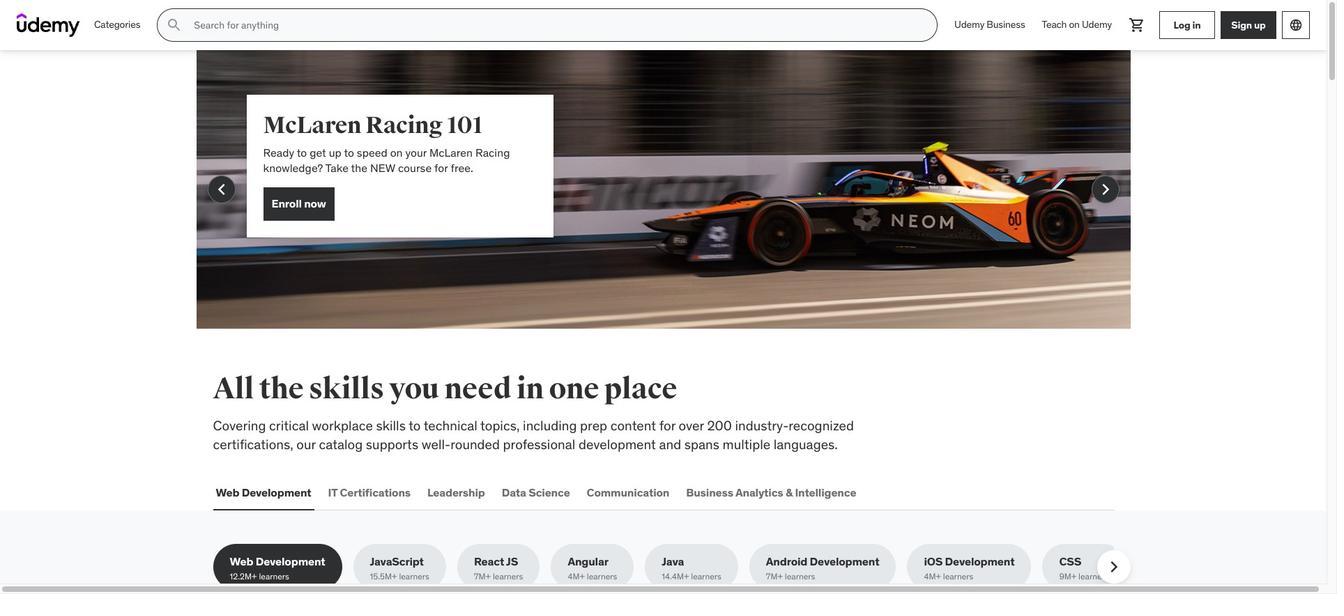 Task type: vqa. For each thing, say whether or not it's contained in the screenshot.


Task type: describe. For each thing, give the bounding box(es) containing it.
our
[[297, 436, 316, 453]]

1 vertical spatial racing
[[475, 146, 510, 160]]

to for critical
[[409, 418, 421, 434]]

science
[[529, 486, 570, 500]]

topic filters element
[[213, 545, 1131, 591]]

4m+ inside ios development 4m+ learners
[[924, 572, 941, 582]]

0 vertical spatial in
[[1193, 19, 1201, 31]]

1 horizontal spatial up
[[1254, 19, 1266, 31]]

business analytics & intelligence
[[686, 486, 856, 500]]

sign
[[1231, 19, 1252, 31]]

enroll now
[[272, 197, 326, 211]]

data science
[[502, 486, 570, 500]]

enroll now link
[[263, 187, 335, 221]]

4m+ inside angular 4m+ learners
[[568, 572, 585, 582]]

leadership button
[[425, 476, 488, 510]]

new
[[370, 161, 395, 175]]

next image inside topic filters element
[[1103, 556, 1125, 579]]

including
[[523, 418, 577, 434]]

log in link
[[1159, 11, 1215, 39]]

teach
[[1042, 18, 1067, 31]]

professional
[[503, 436, 575, 453]]

it
[[328, 486, 337, 500]]

learners inside angular 4m+ learners
[[587, 572, 617, 582]]

catalog
[[319, 436, 363, 453]]

workplace
[[312, 418, 373, 434]]

languages.
[[774, 436, 838, 453]]

9m+
[[1059, 572, 1077, 582]]

0 vertical spatial business
[[987, 18, 1025, 31]]

get
[[310, 146, 326, 160]]

android development 7m+ learners
[[766, 555, 879, 582]]

Search for anything text field
[[191, 13, 920, 37]]

1 horizontal spatial on
[[1069, 18, 1080, 31]]

15.5m+
[[370, 572, 397, 582]]

multiple
[[723, 436, 771, 453]]

data
[[502, 486, 526, 500]]

udemy inside the udemy business link
[[955, 18, 985, 31]]

critical
[[269, 418, 309, 434]]

data science button
[[499, 476, 573, 510]]

for inside covering critical workplace skills to technical topics, including prep content for over 200 industry-recognized certifications, our catalog supports well-rounded professional development and spans multiple languages.
[[659, 418, 676, 434]]

react js 7m+ learners
[[474, 555, 523, 582]]

choose a language image
[[1289, 18, 1303, 32]]

learners inside java 14.4m+ learners
[[691, 572, 721, 582]]

knowledge?
[[263, 161, 323, 175]]

well-
[[422, 436, 451, 453]]

up inside mclaren racing 101 ready to get up to speed on your mclaren racing knowledge? take the new course for free.
[[329, 146, 342, 160]]

skills inside covering critical workplace skills to technical topics, including prep content for over 200 industry-recognized certifications, our catalog supports well-rounded professional development and spans multiple languages.
[[376, 418, 406, 434]]

web for web development
[[216, 486, 239, 500]]

now
[[304, 197, 326, 211]]

0 horizontal spatial mclaren
[[263, 111, 361, 140]]

log in
[[1174, 19, 1201, 31]]

submit search image
[[166, 17, 183, 33]]

supports
[[366, 436, 418, 453]]

angular 4m+ learners
[[568, 555, 617, 582]]

technical
[[424, 418, 477, 434]]

topics,
[[480, 418, 520, 434]]

ready
[[263, 146, 294, 160]]

udemy inside "teach on udemy" link
[[1082, 18, 1112, 31]]

200
[[707, 418, 732, 434]]

14.4m+
[[662, 572, 689, 582]]

certifications,
[[213, 436, 293, 453]]

mclaren racing 101 ready to get up to speed on your mclaren racing knowledge? take the new course for free.
[[263, 111, 510, 175]]

teach on udemy
[[1042, 18, 1112, 31]]

communication button
[[584, 476, 672, 510]]

covering
[[213, 418, 266, 434]]

and
[[659, 436, 681, 453]]

js
[[506, 555, 518, 569]]

analytics
[[735, 486, 783, 500]]

1 horizontal spatial to
[[344, 146, 354, 160]]

prep
[[580, 418, 607, 434]]

development for web development 12.2m+ learners
[[256, 555, 325, 569]]

business inside button
[[686, 486, 733, 500]]

teach on udemy link
[[1034, 8, 1120, 42]]

previous image
[[210, 178, 233, 201]]

intelligence
[[795, 486, 856, 500]]

next image inside carousel element
[[1094, 178, 1117, 201]]

rounded
[[451, 436, 500, 453]]

1 vertical spatial the
[[259, 372, 304, 407]]



Task type: locate. For each thing, give the bounding box(es) containing it.
speed
[[357, 146, 387, 160]]

7m+ down android
[[766, 572, 783, 582]]

certifications
[[340, 486, 411, 500]]

development
[[242, 486, 311, 500], [256, 555, 325, 569], [810, 555, 879, 569], [945, 555, 1015, 569]]

ios development 4m+ learners
[[924, 555, 1015, 582]]

udemy business link
[[946, 8, 1034, 42]]

0 vertical spatial next image
[[1094, 178, 1117, 201]]

web development button
[[213, 476, 314, 510]]

android
[[766, 555, 808, 569]]

1 horizontal spatial business
[[987, 18, 1025, 31]]

industry-
[[735, 418, 789, 434]]

0 horizontal spatial up
[[329, 146, 342, 160]]

1 vertical spatial on
[[390, 146, 403, 160]]

2 7m+ from the left
[[766, 572, 783, 582]]

web inside web development 12.2m+ learners
[[230, 555, 253, 569]]

to for racing
[[297, 146, 307, 160]]

development up 12.2m+
[[256, 555, 325, 569]]

0 vertical spatial for
[[434, 161, 448, 175]]

development for android development 7m+ learners
[[810, 555, 879, 569]]

0 vertical spatial mclaren
[[263, 111, 361, 140]]

for
[[434, 161, 448, 175], [659, 418, 676, 434]]

7 learners from the left
[[943, 572, 974, 582]]

0 vertical spatial the
[[351, 161, 367, 175]]

business
[[987, 18, 1025, 31], [686, 486, 733, 500]]

1 horizontal spatial racing
[[475, 146, 510, 160]]

udemy
[[955, 18, 985, 31], [1082, 18, 1112, 31]]

learners
[[259, 572, 289, 582], [399, 572, 429, 582], [493, 572, 523, 582], [587, 572, 617, 582], [691, 572, 721, 582], [785, 572, 815, 582], [943, 572, 974, 582], [1079, 572, 1109, 582]]

next image
[[1094, 178, 1117, 201], [1103, 556, 1125, 579]]

1 horizontal spatial mclaren
[[429, 146, 473, 160]]

css 9m+ learners
[[1059, 555, 1109, 582]]

web development
[[216, 486, 311, 500]]

mclaren
[[263, 111, 361, 140], [429, 146, 473, 160]]

4 learners from the left
[[587, 572, 617, 582]]

1 4m+ from the left
[[568, 572, 585, 582]]

web down certifications,
[[216, 486, 239, 500]]

on left your at the top of the page
[[390, 146, 403, 160]]

5 learners from the left
[[691, 572, 721, 582]]

in right log on the right top of the page
[[1193, 19, 1201, 31]]

development inside ios development 4m+ learners
[[945, 555, 1015, 569]]

up right the sign
[[1254, 19, 1266, 31]]

you
[[389, 372, 439, 407]]

web
[[216, 486, 239, 500], [230, 555, 253, 569]]

one
[[549, 372, 599, 407]]

0 horizontal spatial 4m+
[[568, 572, 585, 582]]

7m+ inside react js 7m+ learners
[[474, 572, 491, 582]]

over
[[679, 418, 704, 434]]

0 horizontal spatial racing
[[365, 111, 443, 140]]

development for ios development 4m+ learners
[[945, 555, 1015, 569]]

udemy image
[[17, 13, 80, 37]]

&
[[786, 486, 793, 500]]

business down spans
[[686, 486, 733, 500]]

development for web development
[[242, 486, 311, 500]]

0 horizontal spatial to
[[297, 146, 307, 160]]

1 horizontal spatial 4m+
[[924, 572, 941, 582]]

1 horizontal spatial udemy
[[1082, 18, 1112, 31]]

7m+ for android development
[[766, 572, 783, 582]]

course
[[398, 161, 432, 175]]

0 vertical spatial on
[[1069, 18, 1080, 31]]

the inside mclaren racing 101 ready to get up to speed on your mclaren racing knowledge? take the new course for free.
[[351, 161, 367, 175]]

0 vertical spatial racing
[[365, 111, 443, 140]]

the down speed
[[351, 161, 367, 175]]

for left free.
[[434, 161, 448, 175]]

enroll
[[272, 197, 302, 211]]

your
[[405, 146, 427, 160]]

on inside mclaren racing 101 ready to get up to speed on your mclaren racing knowledge? take the new course for free.
[[390, 146, 403, 160]]

101
[[447, 111, 483, 140]]

1 horizontal spatial 7m+
[[766, 572, 783, 582]]

it certifications button
[[325, 476, 413, 510]]

learners inside css 9m+ learners
[[1079, 572, 1109, 582]]

categories
[[94, 18, 140, 31]]

1 vertical spatial in
[[517, 372, 544, 407]]

1 udemy from the left
[[955, 18, 985, 31]]

carousel element
[[196, 50, 1131, 329]]

0 horizontal spatial business
[[686, 486, 733, 500]]

12.2m+
[[230, 572, 257, 582]]

sign up
[[1231, 19, 1266, 31]]

up
[[1254, 19, 1266, 31], [329, 146, 342, 160]]

need
[[444, 372, 511, 407]]

java 14.4m+ learners
[[662, 555, 721, 582]]

2 4m+ from the left
[[924, 572, 941, 582]]

development right android
[[810, 555, 879, 569]]

1 vertical spatial up
[[329, 146, 342, 160]]

racing down 101
[[475, 146, 510, 160]]

development inside web development 12.2m+ learners
[[256, 555, 325, 569]]

learners inside "javascript 15.5m+ learners"
[[399, 572, 429, 582]]

on
[[1069, 18, 1080, 31], [390, 146, 403, 160]]

7m+ for react js
[[474, 572, 491, 582]]

all
[[213, 372, 254, 407]]

in up 'including'
[[517, 372, 544, 407]]

to up supports
[[409, 418, 421, 434]]

0 vertical spatial skills
[[309, 372, 384, 407]]

web up 12.2m+
[[230, 555, 253, 569]]

development inside button
[[242, 486, 311, 500]]

spans
[[684, 436, 719, 453]]

javascript
[[370, 555, 424, 569]]

udemy business
[[955, 18, 1025, 31]]

4m+ down angular
[[568, 572, 585, 582]]

6 learners from the left
[[785, 572, 815, 582]]

1 vertical spatial mclaren
[[429, 146, 473, 160]]

1 vertical spatial web
[[230, 555, 253, 569]]

skills up 'workplace'
[[309, 372, 384, 407]]

1 horizontal spatial the
[[351, 161, 367, 175]]

0 horizontal spatial 7m+
[[474, 572, 491, 582]]

place
[[604, 372, 677, 407]]

0 horizontal spatial for
[[434, 161, 448, 175]]

skills up supports
[[376, 418, 406, 434]]

mclaren up free.
[[429, 146, 473, 160]]

0 horizontal spatial the
[[259, 372, 304, 407]]

7m+ inside the android development 7m+ learners
[[766, 572, 783, 582]]

to left get
[[297, 146, 307, 160]]

learners inside react js 7m+ learners
[[493, 572, 523, 582]]

racing up your at the top of the page
[[365, 111, 443, 140]]

for inside mclaren racing 101 ready to get up to speed on your mclaren racing knowledge? take the new course for free.
[[434, 161, 448, 175]]

web development 12.2m+ learners
[[230, 555, 325, 582]]

javascript 15.5m+ learners
[[370, 555, 429, 582]]

for up and
[[659, 418, 676, 434]]

free.
[[451, 161, 473, 175]]

shopping cart with 0 items image
[[1129, 17, 1145, 33]]

development
[[579, 436, 656, 453]]

learners inside the android development 7m+ learners
[[785, 572, 815, 582]]

8 learners from the left
[[1079, 572, 1109, 582]]

0 horizontal spatial on
[[390, 146, 403, 160]]

recognized
[[789, 418, 854, 434]]

4m+ down ios
[[924, 572, 941, 582]]

4m+
[[568, 572, 585, 582], [924, 572, 941, 582]]

ios
[[924, 555, 943, 569]]

1 7m+ from the left
[[474, 572, 491, 582]]

1 horizontal spatial in
[[1193, 19, 1201, 31]]

categories button
[[86, 8, 149, 42]]

1 horizontal spatial for
[[659, 418, 676, 434]]

react
[[474, 555, 504, 569]]

css
[[1059, 555, 1082, 569]]

development down certifications,
[[242, 486, 311, 500]]

covering critical workplace skills to technical topics, including prep content for over 200 industry-recognized certifications, our catalog supports well-rounded professional development and spans multiple languages.
[[213, 418, 854, 453]]

1 learners from the left
[[259, 572, 289, 582]]

development inside the android development 7m+ learners
[[810, 555, 879, 569]]

to up take
[[344, 146, 354, 160]]

all the skills you need in one place
[[213, 372, 677, 407]]

0 vertical spatial up
[[1254, 19, 1266, 31]]

leadership
[[427, 486, 485, 500]]

2 learners from the left
[[399, 572, 429, 582]]

business left "teach"
[[987, 18, 1025, 31]]

1 vertical spatial next image
[[1103, 556, 1125, 579]]

log
[[1174, 19, 1191, 31]]

skills
[[309, 372, 384, 407], [376, 418, 406, 434]]

content
[[611, 418, 656, 434]]

2 udemy from the left
[[1082, 18, 1112, 31]]

1 vertical spatial for
[[659, 418, 676, 434]]

learners inside web development 12.2m+ learners
[[259, 572, 289, 582]]

0 horizontal spatial udemy
[[955, 18, 985, 31]]

java
[[662, 555, 684, 569]]

to
[[297, 146, 307, 160], [344, 146, 354, 160], [409, 418, 421, 434]]

web for web development 12.2m+ learners
[[230, 555, 253, 569]]

up up take
[[329, 146, 342, 160]]

1 vertical spatial business
[[686, 486, 733, 500]]

take
[[325, 161, 349, 175]]

it certifications
[[328, 486, 411, 500]]

business analytics & intelligence button
[[683, 476, 859, 510]]

the up critical
[[259, 372, 304, 407]]

3 learners from the left
[[493, 572, 523, 582]]

0 horizontal spatial in
[[517, 372, 544, 407]]

web inside button
[[216, 486, 239, 500]]

mclaren up get
[[263, 111, 361, 140]]

1 vertical spatial skills
[[376, 418, 406, 434]]

7m+ down 'react'
[[474, 572, 491, 582]]

the
[[351, 161, 367, 175], [259, 372, 304, 407]]

to inside covering critical workplace skills to technical topics, including prep content for over 200 industry-recognized certifications, our catalog supports well-rounded professional development and spans multiple languages.
[[409, 418, 421, 434]]

communication
[[587, 486, 670, 500]]

development right ios
[[945, 555, 1015, 569]]

2 horizontal spatial to
[[409, 418, 421, 434]]

0 vertical spatial web
[[216, 486, 239, 500]]

angular
[[568, 555, 608, 569]]

learners inside ios development 4m+ learners
[[943, 572, 974, 582]]

7m+
[[474, 572, 491, 582], [766, 572, 783, 582]]

sign up link
[[1221, 11, 1277, 39]]

on right "teach"
[[1069, 18, 1080, 31]]



